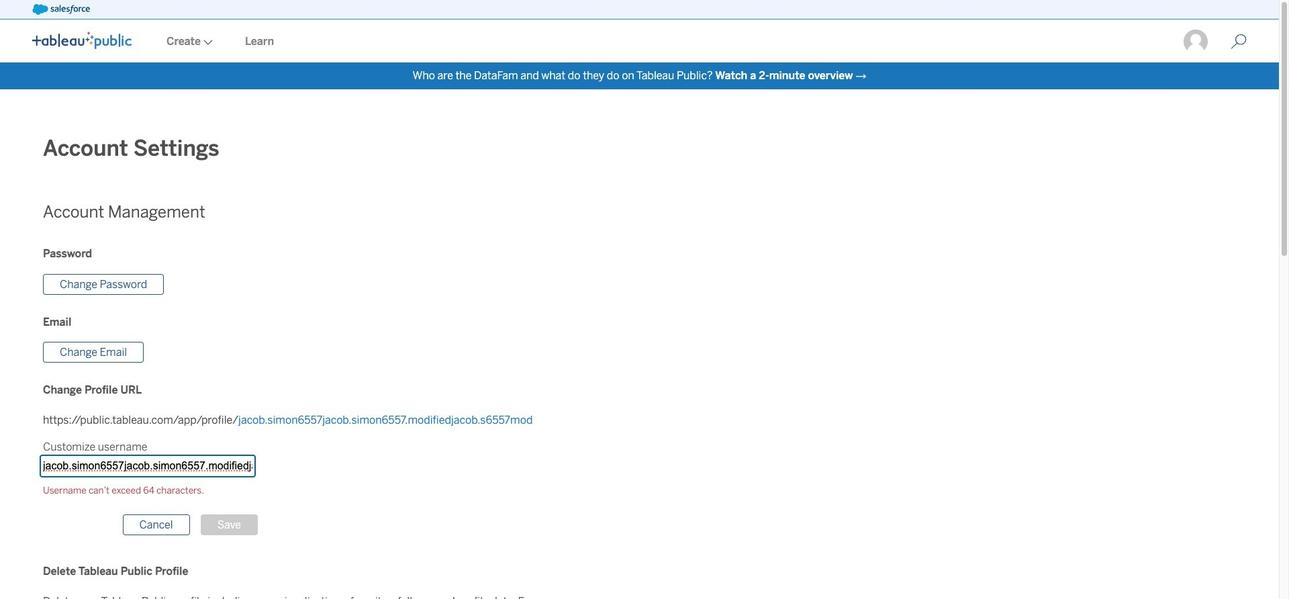 Task type: locate. For each thing, give the bounding box(es) containing it.
None field
[[40, 456, 255, 477]]

logo image
[[32, 32, 132, 49]]

create image
[[201, 40, 213, 45]]



Task type: describe. For each thing, give the bounding box(es) containing it.
salesforce logo image
[[32, 4, 90, 15]]

go to search image
[[1215, 34, 1264, 50]]

jacob.simon6557 image
[[1183, 28, 1210, 55]]



Task type: vqa. For each thing, say whether or not it's contained in the screenshot.
the Salesforce Logo at the left of the page
yes



